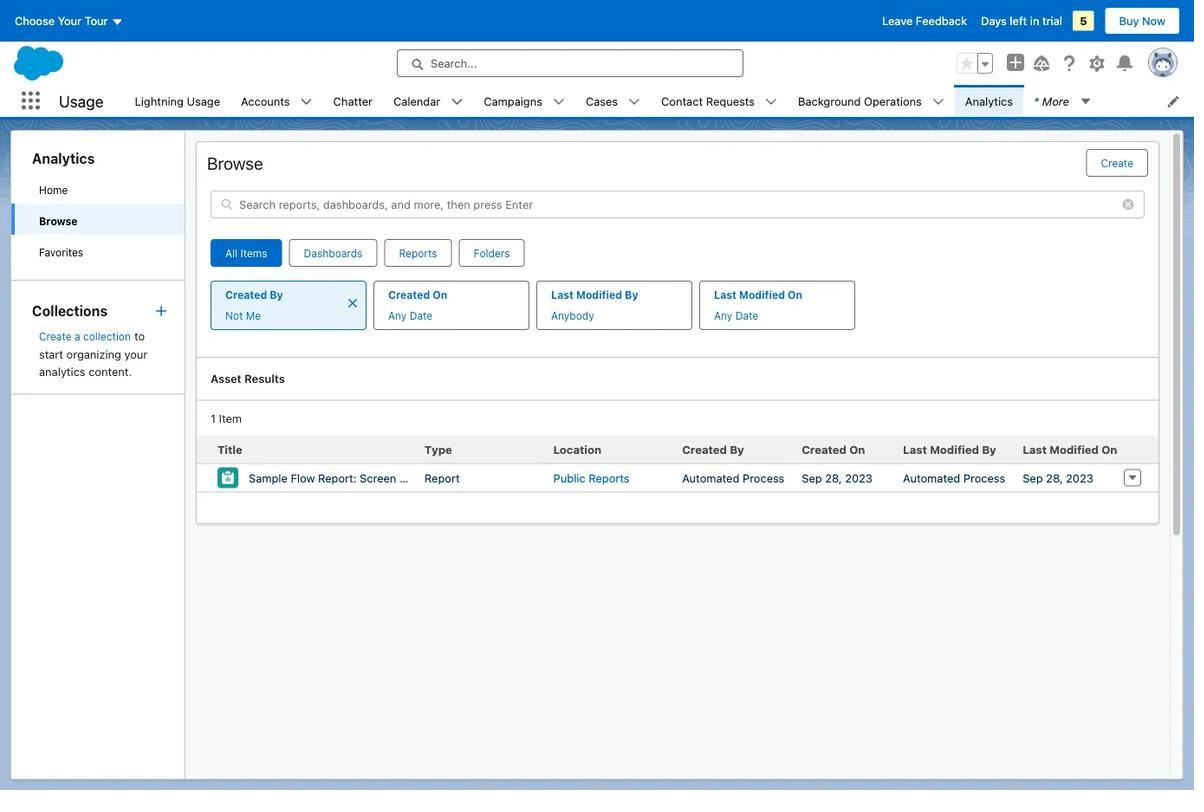 Task type: locate. For each thing, give the bounding box(es) containing it.
0 horizontal spatial text default image
[[301, 96, 313, 108]]

search...
[[431, 57, 477, 70]]

text default image inside calendar list item
[[451, 96, 463, 108]]

trial
[[1043, 14, 1063, 27]]

background operations link
[[788, 85, 933, 117]]

text default image right more at right
[[1080, 95, 1092, 108]]

*
[[1034, 95, 1040, 108]]

2 text default image from the left
[[301, 96, 313, 108]]

text default image inside accounts list item
[[301, 96, 313, 108]]

more
[[1043, 95, 1070, 108]]

text default image
[[451, 96, 463, 108], [553, 96, 565, 108], [629, 96, 641, 108], [933, 96, 945, 108]]

text default image right accounts on the left top of the page
[[301, 96, 313, 108]]

text default image for accounts
[[301, 96, 313, 108]]

text default image
[[1080, 95, 1092, 108], [301, 96, 313, 108], [766, 96, 778, 108]]

chatter
[[334, 95, 373, 108]]

choose your tour button
[[14, 7, 124, 35]]

chatter link
[[323, 85, 383, 117]]

feedback
[[916, 14, 968, 27]]

2 horizontal spatial text default image
[[1080, 95, 1092, 108]]

leave feedback link
[[883, 14, 968, 27]]

operations
[[864, 95, 922, 108]]

calendar
[[394, 95, 441, 108]]

lightning
[[135, 95, 184, 108]]

3 text default image from the left
[[766, 96, 778, 108]]

text default image down "search..."
[[451, 96, 463, 108]]

calendar list item
[[383, 85, 474, 117]]

text default image down search... button
[[553, 96, 565, 108]]

leave feedback
[[883, 14, 968, 27]]

1 horizontal spatial text default image
[[766, 96, 778, 108]]

now
[[1143, 14, 1166, 27]]

text default image right cases
[[629, 96, 641, 108]]

choose
[[15, 14, 55, 27]]

leave
[[883, 14, 913, 27]]

in
[[1031, 14, 1040, 27]]

text default image inside background operations list item
[[933, 96, 945, 108]]

background
[[799, 95, 861, 108]]

3 text default image from the left
[[629, 96, 641, 108]]

analytics link
[[955, 85, 1024, 117]]

4 text default image from the left
[[933, 96, 945, 108]]

1 text default image from the left
[[451, 96, 463, 108]]

campaigns link
[[474, 85, 553, 117]]

text default image inside campaigns list item
[[553, 96, 565, 108]]

campaigns list item
[[474, 85, 576, 117]]

list
[[124, 85, 1195, 117]]

campaigns
[[484, 95, 543, 108]]

calendar link
[[383, 85, 451, 117]]

usage left the lightning
[[59, 92, 104, 110]]

choose your tour
[[15, 14, 108, 27]]

cases
[[586, 95, 618, 108]]

analytics
[[966, 95, 1014, 108]]

text default image inside cases list item
[[629, 96, 641, 108]]

0 horizontal spatial usage
[[59, 92, 104, 110]]

group
[[957, 53, 994, 74]]

list containing lightning usage
[[124, 85, 1195, 117]]

text default image right requests
[[766, 96, 778, 108]]

search... button
[[397, 49, 744, 77]]

text default image right operations
[[933, 96, 945, 108]]

usage
[[59, 92, 104, 110], [187, 95, 220, 108]]

usage right the lightning
[[187, 95, 220, 108]]

text default image inside contact requests list item
[[766, 96, 778, 108]]

2 text default image from the left
[[553, 96, 565, 108]]

cases list item
[[576, 85, 651, 117]]

text default image for campaigns
[[553, 96, 565, 108]]



Task type: vqa. For each thing, say whether or not it's contained in the screenshot.
menu in the bottom right of the page containing Wrap text
no



Task type: describe. For each thing, give the bounding box(es) containing it.
background operations list item
[[788, 85, 955, 117]]

1 text default image from the left
[[1080, 95, 1092, 108]]

requests
[[706, 95, 755, 108]]

tour
[[85, 14, 108, 27]]

background operations
[[799, 95, 922, 108]]

contact
[[662, 95, 703, 108]]

lightning usage link
[[124, 85, 231, 117]]

accounts link
[[231, 85, 301, 117]]

5
[[1080, 14, 1088, 27]]

lightning usage
[[135, 95, 220, 108]]

1 horizontal spatial usage
[[187, 95, 220, 108]]

text default image for calendar
[[451, 96, 463, 108]]

* more
[[1034, 95, 1070, 108]]

buy now button
[[1105, 7, 1181, 35]]

buy now
[[1120, 14, 1166, 27]]

accounts list item
[[231, 85, 323, 117]]

buy
[[1120, 14, 1140, 27]]

cases link
[[576, 85, 629, 117]]

contact requests
[[662, 95, 755, 108]]

contact requests list item
[[651, 85, 788, 117]]

contact requests link
[[651, 85, 766, 117]]

accounts
[[241, 95, 290, 108]]

text default image for background operations
[[933, 96, 945, 108]]

your
[[58, 14, 82, 27]]

days left in trial
[[982, 14, 1063, 27]]

text default image for contact requests
[[766, 96, 778, 108]]

text default image for cases
[[629, 96, 641, 108]]

left
[[1010, 14, 1028, 27]]

days
[[982, 14, 1007, 27]]



